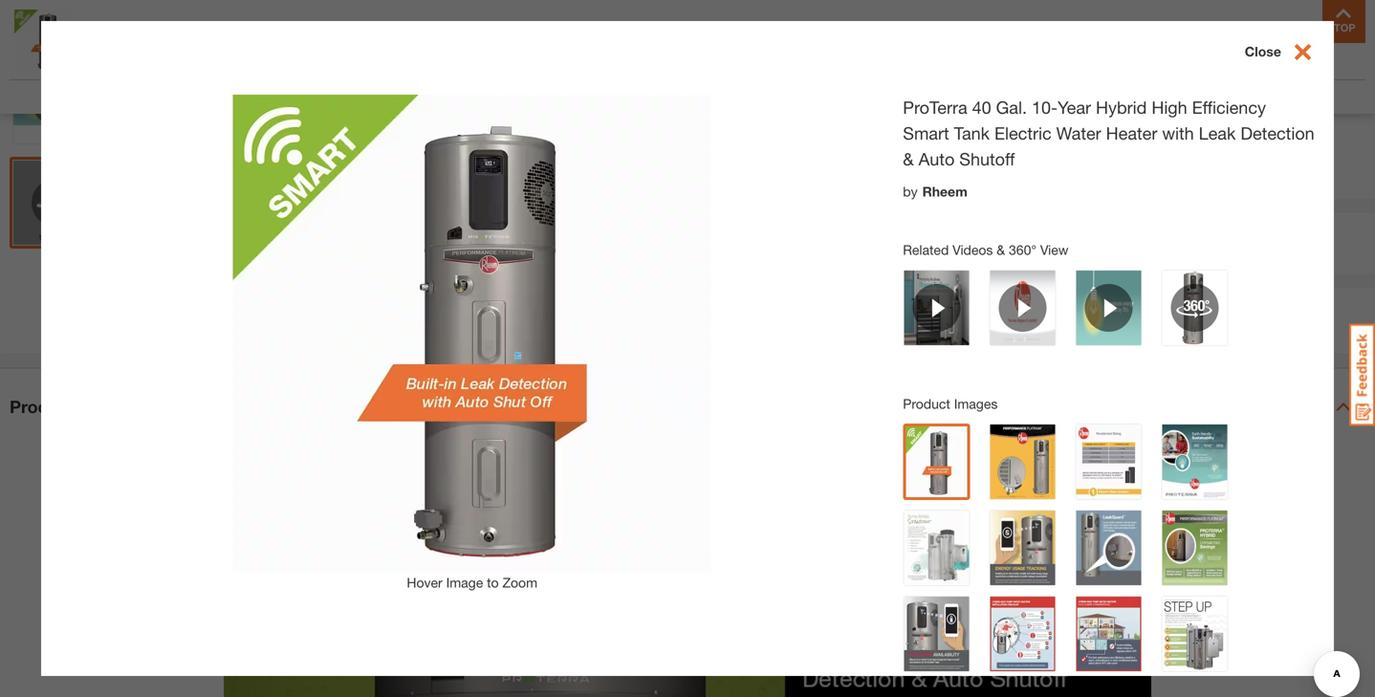 Task type: describe. For each thing, give the bounding box(es) containing it.
hybrid
[[1097, 97, 1148, 118]]

0 horizontal spatial year
[[910, 98, 940, 116]]

what to expect button
[[869, 166, 994, 189]]

read
[[1137, 326, 1169, 342]]

images
[[955, 396, 998, 412]]

10-
[[1032, 97, 1058, 118]]

shutoff
[[960, 149, 1016, 169]]

close button
[[1246, 40, 1335, 66]]

within
[[967, 326, 1002, 342]]

gal.
[[997, 97, 1028, 118]]

hover
[[407, 575, 443, 591]]

videos
[[953, 242, 994, 258]]

product details
[[10, 397, 136, 417]]

of
[[1058, 326, 1070, 342]]

$75.00
[[953, 98, 1000, 116]]

smart
[[904, 123, 950, 143]]

auto
[[919, 149, 955, 169]]

zoom
[[503, 575, 538, 591]]

hover image to zoom
[[407, 575, 538, 591]]

policy
[[1217, 326, 1253, 342]]

to inside main content
[[487, 575, 499, 591]]

customer reviews
[[1108, 88, 1221, 104]]

+ button
[[904, 223, 944, 263]]

by
[[904, 184, 918, 199]]

easy
[[926, 301, 965, 321]]

reviews
[[1171, 88, 1221, 104]]

40
[[973, 97, 992, 118]]

related videos & 360° view
[[904, 242, 1069, 258]]

& inside proterra 40 gal. 10-year hybrid high efficiency smart tank electric water heater with leak detection & auto shutoff
[[904, 149, 914, 169]]

5
[[897, 98, 906, 116]]

add
[[1060, 235, 1089, 253]]

or
[[1109, 301, 1126, 321]]

no
[[897, 132, 917, 150]]

share button
[[637, 308, 707, 336]]

item
[[937, 326, 963, 342]]

free & easy returns in store or online return this item within 90 days of purchase. read return policy
[[868, 301, 1253, 342]]

details
[[79, 397, 136, 417]]

1 return from the left
[[868, 326, 909, 342]]

6320920709112 image
[[13, 59, 98, 144]]

free
[[868, 301, 905, 321]]

this
[[912, 326, 934, 342]]

store
[[1060, 301, 1104, 321]]

days
[[1024, 326, 1054, 342]]

by rheem
[[904, 184, 968, 199]]



Task type: vqa. For each thing, say whether or not it's contained in the screenshot.
Close 'image'
yes



Task type: locate. For each thing, give the bounding box(es) containing it.
5 year / $75.00
[[897, 98, 1000, 116]]

proterra 40 gal. 10-year hybrid high efficiency smart tank electric water heater with leak detection & auto shutoff main content
[[0, 0, 1376, 698]]

& left auto
[[904, 149, 914, 169]]

image
[[446, 575, 483, 591]]

0 vertical spatial to
[[909, 167, 923, 185]]

view
[[1041, 242, 1069, 258]]

2 return from the left
[[1173, 326, 1213, 342]]

90
[[1006, 326, 1021, 342]]

close image
[[1282, 40, 1316, 64]]

1 horizontal spatial 312741469_s01 image
[[116, 0, 690, 224]]

return right read
[[1173, 326, 1213, 342]]

customer reviews button
[[1108, 86, 1221, 107], [1108, 86, 1221, 107]]

None field
[[864, 223, 904, 263]]

return down the free
[[868, 326, 909, 342]]

year
[[1058, 97, 1092, 118], [910, 98, 940, 116]]

with
[[1163, 123, 1195, 143]]

efficiency
[[1193, 97, 1267, 118]]

close
[[1246, 44, 1282, 59]]

proterra 40 gal. 10-year hybrid high efficiency smart tank electric water heater with leak detection & auto shutoff
[[904, 97, 1315, 169]]

leak
[[1200, 123, 1237, 143]]

0 vertical spatial &
[[904, 149, 914, 169]]

+
[[917, 229, 931, 256]]

proterra
[[904, 97, 968, 118]]

option group containing 5 year /
[[863, 90, 1015, 158]]

tank
[[955, 123, 990, 143]]

feedback link image
[[1350, 323, 1376, 427]]

product for product details
[[10, 397, 75, 417]]

add to cart
[[1060, 235, 1144, 253]]

thanks
[[921, 132, 967, 150]]

312741469_s01 image
[[116, 0, 690, 224], [13, 161, 98, 245]]

product image image
[[14, 10, 77, 72]]

product
[[904, 396, 951, 412], [10, 397, 75, 417]]

1 horizontal spatial to
[[909, 167, 923, 185]]

purchase.
[[1074, 326, 1133, 342]]

& inside free & easy returns in store or online return this item within 90 days of purchase. read return policy
[[910, 301, 921, 321]]

year left /
[[910, 98, 940, 116]]

0 horizontal spatial product
[[10, 397, 75, 417]]

2 vertical spatial &
[[910, 301, 921, 321]]

to for add
[[1093, 235, 1108, 253]]

6249856066001 image
[[13, 0, 98, 42]]

top button
[[1323, 0, 1366, 43]]

product inside proterra 40 gal. 10-year hybrid high efficiency smart tank electric water heater with leak detection & auto shutoff main content
[[904, 396, 951, 412]]

add to cart button
[[959, 223, 1225, 265]]

product images
[[904, 396, 998, 412]]

product details button
[[0, 369, 1376, 446]]

in
[[1040, 301, 1055, 321]]

option group
[[863, 90, 1015, 158]]

0 horizontal spatial to
[[487, 575, 499, 591]]

to for what
[[909, 167, 923, 185]]

expect
[[927, 167, 975, 185]]

high
[[1152, 97, 1188, 118]]

& up this
[[910, 301, 921, 321]]

no thanks
[[897, 132, 967, 150]]

electric
[[995, 123, 1052, 143]]

specifications button
[[449, 86, 533, 107], [449, 86, 533, 107]]

year inside proterra 40 gal. 10-year hybrid high efficiency smart tank electric water heater with leak detection & auto shutoff
[[1058, 97, 1092, 118]]

water
[[1057, 123, 1102, 143]]

heater
[[1107, 123, 1158, 143]]

product inside button
[[10, 397, 75, 417]]

detection
[[1241, 123, 1315, 143]]

0 horizontal spatial 312741469_s01 image
[[13, 161, 98, 245]]

rheem
[[923, 184, 968, 199]]

2 horizontal spatial to
[[1093, 235, 1108, 253]]

product left images
[[904, 396, 951, 412]]

1 vertical spatial &
[[997, 242, 1006, 258]]

1 vertical spatial to
[[1093, 235, 1108, 253]]

cart
[[1112, 235, 1144, 253]]

to
[[909, 167, 923, 185], [1093, 235, 1108, 253], [487, 575, 499, 591]]

&
[[904, 149, 914, 169], [997, 242, 1006, 258], [910, 301, 921, 321]]

customer
[[1108, 88, 1167, 104]]

returns
[[970, 301, 1035, 321]]

1 horizontal spatial year
[[1058, 97, 1092, 118]]

what
[[869, 167, 905, 185]]

0 horizontal spatial return
[[868, 326, 909, 342]]

360°
[[1010, 242, 1037, 258]]

related
[[904, 242, 949, 258]]

specifications
[[449, 88, 533, 104]]

year up water
[[1058, 97, 1092, 118]]

return
[[868, 326, 909, 342], [1173, 326, 1213, 342]]

/
[[944, 98, 949, 116]]

online
[[1131, 301, 1184, 321]]

1 horizontal spatial return
[[1173, 326, 1213, 342]]

2 vertical spatial to
[[487, 575, 499, 591]]

what to expect
[[869, 167, 975, 185]]

& left 360° at right
[[997, 242, 1006, 258]]

1 horizontal spatial product
[[904, 396, 951, 412]]

product left details
[[10, 397, 75, 417]]

product for product images
[[904, 396, 951, 412]]

read return policy link
[[1137, 324, 1253, 344]]

share
[[668, 311, 707, 329]]



